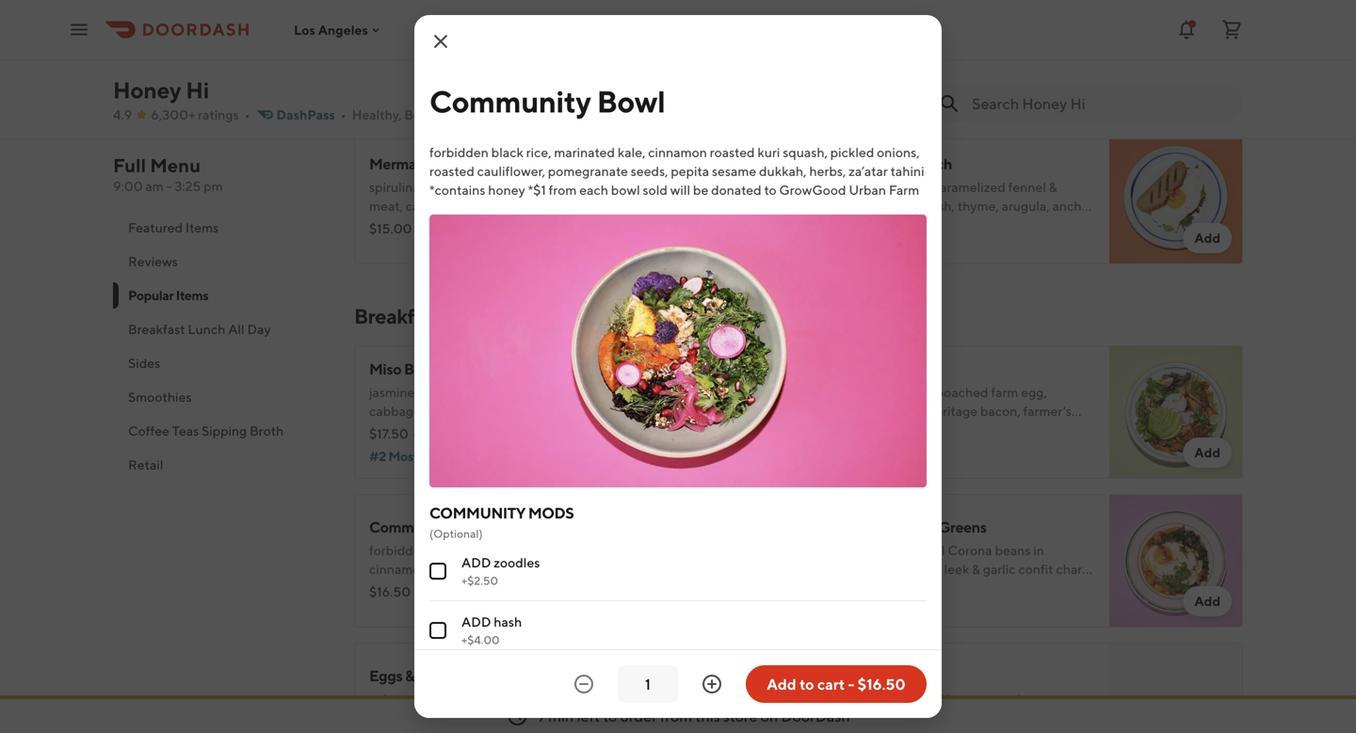 Task type: vqa. For each thing, say whether or not it's contained in the screenshot.
the topmost UP
yes



Task type: locate. For each thing, give the bounding box(es) containing it.
merman image
[[658, 131, 791, 265]]

1 horizontal spatial $17.50
[[822, 426, 861, 442]]

1 vertical spatial eggs
[[369, 668, 403, 685]]

0 vertical spatial from
[[549, 182, 577, 198]]

house inside kabocha beans & greens rancho gordo royal corona beans in kabocha sage broth, leek & garlic confit chard, house made tomatillo zhoug, cilantro oil topped with sunny side up farm egg - vgo
[[822, 581, 858, 596]]

1 horizontal spatial from
[[660, 708, 693, 726]]

0 vertical spatial $16.50
[[369, 585, 411, 600]]

seeds,
[[631, 163, 669, 179], [993, 730, 1031, 734]]

scrambled inside eggs & toast soft scrambled farm eggs, chives, two slices gf sourdough toast with grass fed butter - v
[[395, 692, 457, 708]]

add
[[462, 555, 491, 571], [462, 615, 491, 630]]

0 vertical spatial eggs
[[369, 6, 403, 24]]

2 toast from the top
[[437, 711, 467, 726]]

onions, up the chipotle
[[822, 198, 864, 214]]

1 $17.50 from the left
[[369, 426, 409, 442]]

add up the +$2.50
[[462, 555, 491, 571]]

bowl inside miso bowl jasmine rice, pasture-raised chicken thigh, cabbage slaw, rainbow carrot ribbons, spicy cucumbers, daikon, cilantro, ginger chickpea miso dressing, togarashi spiced almonds
[[404, 360, 438, 378]]

slices
[[593, 31, 626, 46], [593, 692, 626, 708]]

avocado,
[[871, 404, 925, 419]]

1 eggs from the top
[[369, 6, 403, 24]]

1 horizontal spatial on
[[986, 217, 1002, 233]]

with right close community bowl 'icon'
[[469, 49, 495, 65]]

items up 'reviews' button
[[186, 220, 219, 236]]

dashpass •
[[277, 107, 346, 122]]

bowl right miso
[[404, 360, 438, 378]]

all inside button
[[228, 322, 245, 337]]

farm right close community bowl 'icon'
[[460, 31, 487, 46]]

1 vertical spatial house
[[822, 581, 858, 596]]

farm down +$4.00
[[460, 692, 487, 708]]

1 horizontal spatial made
[[860, 581, 894, 596]]

kale,
[[618, 145, 646, 160]]

1 butter from the top
[[554, 49, 591, 65]]

1 vertical spatial two
[[568, 692, 590, 708]]

community bowl dialog
[[415, 15, 942, 734]]

seeds, down delicata
[[993, 730, 1031, 734]]

-
[[594, 49, 600, 65], [166, 179, 172, 194], [889, 236, 894, 252], [1035, 600, 1041, 615], [848, 676, 855, 694], [594, 711, 600, 726]]

toast
[[437, 49, 467, 65], [437, 711, 467, 726]]

$15.00 for kabocha beans & greens
[[822, 585, 865, 600]]

0 horizontal spatial pomegranate
[[548, 163, 628, 179]]

1 vertical spatial toast
[[437, 711, 467, 726]]

farm up bacon,
[[992, 385, 1019, 400]]

honey
[[113, 77, 181, 104]]

slices inside eggs & toast soft scrambled farm eggs, chives, two slices gf sourdough toast with grass fed butter - v
[[593, 692, 626, 708]]

chives,
[[524, 31, 565, 46], [524, 692, 565, 708]]

1 horizontal spatial rice,
[[526, 145, 552, 160]]

butter inside eggs & toast soft scrambled farm eggs, chives, two slices gf sourdough toast with grass fed butter - v $12.00
[[554, 49, 591, 65]]

2 two from the top
[[568, 692, 590, 708]]

2 eggs, from the top
[[490, 692, 521, 708]]

onions,
[[877, 145, 920, 160], [822, 198, 864, 214]]

chives, for eggs & toast soft scrambled farm eggs, chives, two slices gf sourdough toast with grass fed butter - v $12.00
[[524, 31, 565, 46]]

featured items
[[128, 220, 219, 236]]

herbs, inside forbidden black rice, marinated kale, cinnamon roasted kuri squash, pickled onions, roasted cauliflower, pomegranate seeds, pepita sesame dukkah, herbs, za'atar tahini *contains honey  *$1 from each bowl sold will be donated to growgood urban farm
[[810, 163, 846, 179]]

egg, down tahini
[[905, 179, 931, 195]]

0 vertical spatial toast
[[417, 6, 453, 24]]

carrot
[[506, 404, 541, 419]]

0 vertical spatial seeds,
[[631, 163, 669, 179]]

1 horizontal spatial side
[[935, 600, 959, 615]]

0 horizontal spatial onions,
[[822, 198, 864, 214]]

up
[[887, 179, 902, 195], [962, 600, 978, 615]]

- inside eggs & toast soft scrambled farm eggs, chives, two slices gf sourdough toast with grass fed butter - v $12.00
[[594, 49, 600, 65]]

$17.50 down mashed
[[822, 426, 861, 442]]

hash
[[494, 615, 522, 630]]

$17.50 for breakfast
[[822, 426, 861, 442]]

1 vertical spatial gf
[[1004, 217, 1016, 233]]

1 horizontal spatial to
[[765, 182, 777, 198]]

all up "sides" button
[[228, 322, 245, 337]]

bowl up "hash,"
[[888, 360, 921, 378]]

cinnamon
[[648, 145, 708, 160]]

1 liked from the left
[[421, 449, 453, 464]]

1 eggs, from the top
[[490, 31, 521, 46]]

community up black on the top of the page
[[430, 84, 591, 119]]

add inside 'add zoodles +$2.50'
[[462, 555, 491, 571]]

eggs & toast image for eggs & toast soft scrambled farm eggs, chives, two slices gf sourdough toast with grass fed butter - v
[[658, 644, 791, 734]]

1 vertical spatial slices
[[593, 692, 626, 708]]

on down thyme,
[[986, 217, 1002, 233]]

0 horizontal spatial day
[[247, 322, 271, 337]]

scrambled inside eggs & toast soft scrambled farm eggs, chives, two slices gf sourdough toast with grass fed butter - v $12.00
[[395, 31, 457, 46]]

• up #2 most liked on the left of the page
[[413, 426, 418, 442]]

community bowl image
[[658, 495, 791, 628]]

• up #1 most liked
[[865, 426, 870, 442]]

eggs & toast image
[[658, 0, 791, 116], [658, 644, 791, 734]]

herbs, up the growgood on the right top of page
[[810, 163, 846, 179]]

to
[[765, 182, 777, 198], [800, 676, 815, 694], [603, 708, 617, 726]]

sourdough inside eggs & toast soft scrambled farm eggs, chives, two slices gf sourdough toast with grass fed butter - v $12.00
[[369, 49, 434, 65]]

seeds, inside forbidden black rice, marinated kale, cinnamon roasted kuri squash, pickled onions, roasted cauliflower, pomegranate seeds, pepita sesame dukkah, herbs, za'atar tahini *contains honey  *$1 from each bowl sold will be donated to growgood urban farm
[[631, 163, 669, 179]]

from up 'california'
[[549, 182, 577, 198]]

liked down 100%
[[421, 449, 453, 464]]

2 vertical spatial gf
[[628, 692, 640, 708]]

most right "#1"
[[838, 449, 868, 464]]

1 vertical spatial eggs & toast image
[[658, 644, 791, 734]]

2 butter from the top
[[554, 711, 591, 726]]

0 vertical spatial on
[[986, 217, 1002, 233]]

sourdough inside eggs & toast soft scrambled farm eggs, chives, two slices gf sourdough toast with grass fed butter - v
[[369, 711, 434, 726]]

pasture-
[[446, 385, 497, 400]]

1 horizontal spatial squash,
[[1044, 711, 1089, 726]]

2 grass from the top
[[498, 711, 529, 726]]

$17.50 • down cabbage
[[369, 426, 418, 442]]

with inside eggs & toast soft scrambled farm eggs, chives, two slices gf sourdough toast with grass fed butter - v
[[469, 711, 495, 726]]

sunny inside breakfast sandwich sunny side up egg, caramelized fennel & onions, avocado mash, thyme, arugula, ancho & chipotle chile aioli served on gf buckwheat sourdough - v
[[822, 179, 857, 195]]

little
[[888, 692, 916, 708]]

seeds, up sold
[[631, 163, 669, 179]]

1 horizontal spatial house
[[822, 581, 858, 596]]

breakfast up sweet
[[822, 360, 885, 378]]

two inside eggs & toast soft scrambled farm eggs, chives, two slices gf sourdough toast with grass fed butter - v
[[568, 692, 590, 708]]

liked down greens,
[[871, 449, 903, 464]]

eggs inside eggs & toast soft scrambled farm eggs, chives, two slices gf sourdough toast with grass fed butter - v $12.00
[[369, 6, 403, 24]]

spirulina,
[[369, 179, 423, 195]]

healthy, bowls • 1.8 mi
[[352, 107, 494, 122]]

add button for community bowl
[[732, 587, 780, 617]]

liked for breakfast bowl
[[871, 449, 903, 464]]

full menu 9:00 am - 3:25 pm
[[113, 155, 223, 194]]

egg, up farmer's
[[1022, 385, 1047, 400]]

1 vertical spatial $16.50
[[858, 676, 906, 694]]

toast for eggs & toast soft scrambled farm eggs, chives, two slices gf sourdough toast with grass fed butter - v
[[417, 668, 453, 685]]

- inside breakfast sandwich sunny side up egg, caramelized fennel & onions, avocado mash, thyme, arugula, ancho & chipotle chile aioli served on gf buckwheat sourdough - v
[[889, 236, 894, 252]]

potato
[[860, 385, 900, 400]]

1 add from the top
[[462, 555, 491, 571]]

cauliflower,
[[477, 163, 546, 179]]

house up topped
[[822, 581, 858, 596]]

fed inside eggs & toast soft scrambled farm eggs, chives, two slices gf sourdough toast with grass fed butter - v
[[531, 711, 551, 726]]

hour
[[936, 31, 964, 46]]

4.9
[[113, 107, 132, 122]]

0 horizontal spatial lunch
[[188, 322, 226, 337]]

breakfast down popular
[[128, 322, 185, 337]]

- inside eggs & toast soft scrambled farm eggs, chives, two slices gf sourdough toast with grass fed butter - v
[[594, 711, 600, 726]]

add button for breakfast sandwich
[[1184, 223, 1232, 253]]

locally
[[1030, 31, 1069, 46]]

cold brew image
[[1110, 0, 1244, 116]]

lettuces
[[947, 692, 996, 708]]

breakfast inside button
[[128, 322, 185, 337]]

sunny down tomatillo
[[897, 600, 932, 615]]

1 toast from the top
[[437, 49, 467, 65]]

scrambled
[[395, 31, 457, 46], [395, 692, 457, 708]]

0 horizontal spatial $16.50
[[369, 585, 411, 600]]

tahini
[[891, 163, 925, 179]]

0 vertical spatial sunny
[[822, 179, 857, 195]]

1 horizontal spatial egg,
[[1022, 385, 1047, 400]]

0 vertical spatial herbs,
[[810, 163, 846, 179]]

coconut up 'california'
[[566, 179, 615, 195]]

sesame
[[712, 163, 757, 179]]

2 vertical spatial to
[[603, 708, 617, 726]]

onions, inside breakfast sandwich sunny side up egg, caramelized fennel & onions, avocado mash, thyme, arugula, ancho & chipotle chile aioli served on gf buckwheat sourdough - v
[[822, 198, 864, 214]]

2 slices from the top
[[593, 692, 626, 708]]

0 vertical spatial side
[[860, 179, 884, 195]]

1 horizontal spatial onions,
[[877, 145, 920, 160]]

$17.50 for miso
[[369, 426, 409, 442]]

toast inside eggs & toast soft scrambled farm eggs, chives, two slices gf sourdough toast with grass fed butter - v $12.00
[[417, 6, 453, 24]]

0 horizontal spatial all
[[228, 322, 245, 337]]

1 vertical spatial community
[[369, 519, 448, 537]]

1 vertical spatial egg,
[[1022, 385, 1047, 400]]

eggs, right close community bowl 'icon'
[[490, 31, 521, 46]]

1 toast from the top
[[417, 6, 453, 24]]

broth
[[250, 424, 284, 439]]

add inside add hash +$4.00
[[462, 615, 491, 630]]

community inside dialog
[[430, 84, 591, 119]]

1 horizontal spatial $17.50 •
[[822, 426, 870, 442]]

pomegranate down marinated
[[548, 163, 628, 179]]

sipping
[[202, 424, 247, 439]]

autumn
[[1024, 692, 1070, 708]]

soft inside eggs & toast soft scrambled farm eggs, chives, two slices gf sourdough toast with grass fed butter - v
[[369, 692, 392, 708]]

0 vertical spatial community bowl
[[430, 84, 666, 119]]

rice, right black on the top of the page
[[526, 145, 552, 160]]

0 vertical spatial scrambled
[[395, 31, 457, 46]]

sold
[[643, 182, 668, 198]]

chickpea
[[580, 423, 634, 438]]

toast inside eggs & toast soft scrambled farm eggs, chives, two slices gf sourdough toast with grass fed butter - v
[[417, 668, 453, 685]]

0 vertical spatial toast
[[437, 49, 467, 65]]

roasted up chlorella,
[[430, 163, 475, 179]]

breakfast up miso
[[354, 304, 442, 329]]

1 vertical spatial add
[[462, 615, 491, 630]]

eggs inside eggs & toast soft scrambled farm eggs, chives, two slices gf sourdough toast with grass fed butter - v
[[369, 668, 403, 685]]

all up raised
[[523, 304, 548, 329]]

in
[[1034, 543, 1045, 559]]

2 eggs from the top
[[369, 668, 403, 685]]

items up "breakfast lunch all day"
[[176, 288, 209, 303]]

toast for eggs & toast soft scrambled farm eggs, chives, two slices gf sourdough toast with grass fed butter - v
[[437, 711, 467, 726]]

1 grass from the top
[[498, 49, 529, 65]]

2 vertical spatial herbs,
[[906, 711, 943, 726]]

v inside breakfast sandwich sunny side up egg, caramelized fennel & onions, avocado mash, thyme, arugula, ancho & chipotle chile aioli served on gf buckwheat sourdough - v
[[897, 236, 904, 252]]

side down 'za'atar'
[[860, 179, 884, 195]]

toast down +$4.00
[[437, 711, 467, 726]]

sage
[[875, 562, 903, 578]]

None checkbox
[[430, 563, 447, 580], [430, 623, 447, 640], [430, 563, 447, 580], [430, 623, 447, 640]]

chipotle
[[833, 217, 882, 233]]

coffee teas sipping broth button
[[113, 415, 332, 448]]

breakfast lunch all day button
[[113, 313, 332, 347]]

sourdough for eggs & toast soft scrambled farm eggs, chives, two slices gf sourdough toast with grass fed butter - v
[[369, 711, 434, 726]]

0 vertical spatial chives,
[[524, 31, 565, 46]]

1 eggs & toast image from the top
[[658, 0, 791, 116]]

breakfast for breakfast & lunch all day
[[354, 304, 442, 329]]

herbs, inside breakfast bowl sweet potato hash, poached farm egg, mashed avocado, heritage bacon, farmer's market greens, herbs, sumac, smoked paprika
[[913, 423, 949, 438]]

dressing,
[[400, 441, 453, 457]]

1.8
[[461, 107, 477, 122]]

day up "sides" button
[[247, 322, 271, 337]]

side down tomatillo
[[935, 600, 959, 615]]

0 horizontal spatial from
[[549, 182, 577, 198]]

angelus salad garden of little gem lettuces and autumn chicories, soft herbs, roasted delicata squash, shaved fennel, pomegranate seeds, spi
[[822, 668, 1089, 734]]

add up +$4.00
[[462, 615, 491, 630]]

$15.00 down meat,
[[369, 221, 412, 236]]

0 vertical spatial soft
[[369, 31, 392, 46]]

1 vertical spatial rice,
[[418, 385, 443, 400]]

community mods group
[[430, 503, 927, 734]]

2 fed from the top
[[531, 711, 551, 726]]

up down zhoug,
[[962, 600, 978, 615]]

0 vertical spatial butter
[[554, 49, 591, 65]]

almond
[[369, 217, 414, 233]]

92%
[[891, 426, 917, 442]]

garlic
[[984, 562, 1016, 578]]

bowl up kale,
[[597, 84, 666, 119]]

1 vertical spatial fed
[[531, 711, 551, 726]]

toast inside eggs & toast soft scrambled farm eggs, chives, two slices gf sourdough toast with grass fed butter - v $12.00
[[437, 49, 467, 65]]

2 chives, from the top
[[524, 692, 565, 708]]

Item Search search field
[[972, 93, 1229, 114]]

gf inside breakfast sandwich sunny side up egg, caramelized fennel & onions, avocado mash, thyme, arugula, ancho & chipotle chile aioli served on gf buckwheat sourdough - v
[[1004, 217, 1016, 233]]

2 vertical spatial with
[[469, 711, 495, 726]]

•
[[245, 107, 250, 122], [341, 107, 346, 122], [448, 107, 453, 122], [413, 426, 418, 442], [865, 426, 870, 442]]

community bowl
[[430, 84, 666, 119], [369, 519, 484, 537]]

two for eggs & toast soft scrambled farm eggs, chives, two slices gf sourdough toast with grass fed butter - v $12.00
[[568, 31, 590, 46]]

- inside kabocha beans & greens rancho gordo royal corona beans in kabocha sage broth, leek & garlic confit chard, house made tomatillo zhoug, cilantro oil topped with sunny side up farm egg - vgo
[[1035, 600, 1041, 615]]

eggs, inside eggs & toast soft scrambled farm eggs, chives, two slices gf sourdough toast with grass fed butter - v $12.00
[[490, 31, 521, 46]]

fed
[[531, 49, 551, 65], [531, 711, 551, 726]]

squash, up dukkah,
[[783, 145, 828, 160]]

gf inside eggs & toast soft scrambled farm eggs, chives, two slices gf sourdough toast with grass fed butter - v
[[628, 692, 640, 708]]

to right left
[[603, 708, 617, 726]]

2 eggs & toast image from the top
[[658, 644, 791, 734]]

most right #2
[[389, 449, 418, 464]]

rice, up 'slaw,'
[[418, 385, 443, 400]]

to down dukkah,
[[765, 182, 777, 198]]

$17.50 • for miso
[[369, 426, 418, 442]]

1 vertical spatial onions,
[[822, 198, 864, 214]]

to left cart
[[800, 676, 815, 694]]

#1 most liked
[[822, 449, 903, 464]]

- inside button
[[848, 676, 855, 694]]

almonds
[[556, 441, 607, 457]]

mint,
[[483, 179, 514, 195]]

$15.00 down urban
[[822, 221, 865, 236]]

made down sage at the right bottom of page
[[860, 581, 894, 596]]

1 vertical spatial squash,
[[1044, 711, 1089, 726]]

grass inside eggs & toast soft scrambled farm eggs, chives, two slices gf sourdough toast with grass fed butter - v $12.00
[[498, 49, 529, 65]]

grass right close community bowl 'icon'
[[498, 49, 529, 65]]

sumac,
[[952, 423, 994, 438]]

2 scrambled from the top
[[395, 692, 457, 708]]

coconut down 'california'
[[546, 217, 595, 233]]

house up seed
[[474, 198, 510, 214]]

reviews
[[128, 254, 178, 269]]

squash, down autumn
[[1044, 711, 1089, 726]]

fed inside eggs & toast soft scrambled farm eggs, chives, two slices gf sourdough toast with grass fed butter - v $12.00
[[531, 49, 551, 65]]

breakfast bowl image
[[1110, 346, 1244, 480]]

0 vertical spatial to
[[765, 182, 777, 198]]

with right topped
[[868, 600, 894, 615]]

0 horizontal spatial most
[[389, 449, 418, 464]]

ancho
[[1053, 198, 1090, 214]]

decrease quantity by 1 image
[[573, 674, 595, 696]]

v for eggs & toast soft scrambled farm eggs, chives, two slices gf sourdough toast with grass fed butter - v
[[602, 711, 609, 726]]

add for breakfast bowl
[[1195, 445, 1221, 461]]

1 horizontal spatial up
[[962, 600, 978, 615]]

1 most from the left
[[389, 449, 418, 464]]

0 vertical spatial rice,
[[526, 145, 552, 160]]

+$4.00
[[462, 634, 500, 647]]

on inside breakfast sandwich sunny side up egg, caramelized fennel & onions, avocado mash, thyme, arugula, ancho & chipotle chile aioli served on gf buckwheat sourdough - v
[[986, 217, 1002, 233]]

breakfast up urban
[[822, 155, 885, 173]]

breakfast inside breakfast bowl sweet potato hash, poached farm egg, mashed avocado, heritage bacon, farmer's market greens, herbs, sumac, smoked paprika
[[822, 360, 885, 378]]

organic.
[[880, 49, 928, 65]]

0 vertical spatial grass
[[498, 49, 529, 65]]

0 horizontal spatial egg,
[[905, 179, 931, 195]]

0 vertical spatial add
[[462, 555, 491, 571]]

1 vertical spatial up
[[962, 600, 978, 615]]

add button for kabocha beans & greens
[[1184, 587, 1232, 617]]

menu
[[150, 155, 201, 177]]

1 slices from the top
[[593, 31, 626, 46]]

rainbow
[[455, 404, 503, 419]]

v for eggs & toast soft scrambled farm eggs, chives, two slices gf sourdough toast with grass fed butter - v $12.00
[[602, 49, 609, 65]]

sourdough for eggs & toast soft scrambled farm eggs, chives, two slices gf sourdough toast with grass fed butter - v $12.00
[[369, 49, 434, 65]]

1 vertical spatial pomegranate
[[911, 730, 991, 734]]

0 horizontal spatial liked
[[421, 449, 453, 464]]

farm inside breakfast bowl sweet potato hash, poached farm egg, mashed avocado, heritage bacon, farmer's market greens, herbs, sumac, smoked paprika
[[992, 385, 1019, 400]]

1 vertical spatial scrambled
[[395, 692, 457, 708]]

side inside breakfast sandwich sunny side up egg, caramelized fennel & onions, avocado mash, thyme, arugula, ancho & chipotle chile aioli served on gf buckwheat sourdough - v
[[860, 179, 884, 195]]

slices inside eggs & toast soft scrambled farm eggs, chives, two slices gf sourdough toast with grass fed butter - v $12.00
[[593, 31, 626, 46]]

liked
[[421, 449, 453, 464], [871, 449, 903, 464]]

herbs, down gem
[[906, 711, 943, 726]]

two inside eggs & toast soft scrambled farm eggs, chives, two slices gf sourdough toast with grass fed butter - v $12.00
[[568, 31, 590, 46]]

from inside forbidden black rice, marinated kale, cinnamon roasted kuri squash, pickled onions, roasted cauliflower, pomegranate seeds, pepita sesame dukkah, herbs, za'atar tahini *contains honey  *$1 from each bowl sold will be donated to growgood urban farm
[[549, 182, 577, 198]]

chicken
[[535, 385, 582, 400]]

butter inside eggs & toast soft scrambled farm eggs, chives, two slices gf sourdough toast with grass fed butter - v
[[554, 711, 591, 726]]

up inside breakfast sandwich sunny side up egg, caramelized fennel & onions, avocado mash, thyme, arugula, ancho & chipotle chile aioli served on gf buckwheat sourdough - v
[[887, 179, 902, 195]]

toast
[[417, 6, 453, 24], [417, 668, 453, 685]]

2 $17.50 • from the left
[[822, 426, 870, 442]]

made down *$1
[[513, 198, 547, 214]]

close community bowl image
[[430, 30, 452, 53]]

1 vertical spatial chives,
[[524, 692, 565, 708]]

eggs, inside eggs & toast soft scrambled farm eggs, chives, two slices gf sourdough toast with grass fed butter - v
[[490, 692, 521, 708]]

items inside button
[[186, 220, 219, 236]]

of
[[870, 692, 885, 708]]

sandwich
[[888, 155, 953, 173]]

1 vertical spatial community bowl
[[369, 519, 484, 537]]

2 toast from the top
[[417, 668, 453, 685]]

0 horizontal spatial sunny
[[822, 179, 857, 195]]

gf inside eggs & toast soft scrambled farm eggs, chives, two slices gf sourdough toast with grass fed butter - v $12.00
[[628, 31, 640, 46]]

0 horizontal spatial to
[[603, 708, 617, 726]]

1 two from the top
[[568, 31, 590, 46]]

forbidden
[[430, 145, 489, 160]]

add for add zoodles
[[462, 555, 491, 571]]

leek
[[945, 562, 970, 578]]

v inside eggs & toast soft scrambled farm eggs, chives, two slices gf sourdough toast with grass fed butter - v $12.00
[[602, 49, 609, 65]]

0 horizontal spatial squash,
[[783, 145, 828, 160]]

onions, up tahini
[[877, 145, 920, 160]]

1 scrambled from the top
[[395, 31, 457, 46]]

to inside button
[[800, 676, 815, 694]]

1 vertical spatial soft
[[369, 692, 392, 708]]

on right store
[[761, 708, 778, 726]]

side
[[860, 179, 884, 195], [935, 600, 959, 615]]

arugula,
[[1002, 198, 1050, 214]]

0 vertical spatial with
[[469, 49, 495, 65]]

grass for eggs & toast soft scrambled farm eggs, chives, two slices gf sourdough toast with grass fed butter - v
[[498, 711, 529, 726]]

$15.00 down kabocha
[[822, 585, 865, 600]]

lunch inside button
[[188, 322, 226, 337]]

chicories,
[[822, 711, 878, 726]]

cabbage
[[369, 404, 421, 419]]

with left the 9 at the left of the page
[[469, 711, 495, 726]]

day up the chicken
[[551, 304, 587, 329]]

side inside kabocha beans & greens rancho gordo royal corona beans in kabocha sage broth, leek & garlic confit chard, house made tomatillo zhoug, cilantro oil topped with sunny side up farm egg - vgo
[[935, 600, 959, 615]]

1 horizontal spatial sunny
[[897, 600, 932, 615]]

1 vertical spatial made
[[860, 581, 894, 596]]

herbs, down "heritage"
[[913, 423, 949, 438]]

merman spirulina, chlorella, mint, banana, coconut meat, cacao nibs, house made california almond & pumpkin seed milk, coconut milk
[[369, 155, 623, 233]]

1 vertical spatial on
[[761, 708, 778, 726]]

add to cart - $16.50 button
[[746, 666, 927, 704]]

lunch up pasture-
[[462, 304, 519, 329]]

1 vertical spatial to
[[800, 676, 815, 694]]

soft inside eggs & toast soft scrambled farm eggs, chives, two slices gf sourdough toast with grass fed butter - v $12.00
[[369, 31, 392, 46]]

pomegranate down gem
[[911, 730, 991, 734]]

toast up 1.8
[[437, 49, 467, 65]]

toast inside eggs & toast soft scrambled farm eggs, chives, two slices gf sourdough toast with grass fed butter - v
[[437, 711, 467, 726]]

community bowl down #2 most liked on the left of the page
[[369, 519, 484, 537]]

chives, inside eggs & toast soft scrambled farm eggs, chives, two slices gf sourdough toast with grass fed butter - v
[[524, 692, 565, 708]]

0 horizontal spatial $17.50 •
[[369, 426, 418, 442]]

eggs, down +$4.00
[[490, 692, 521, 708]]

soft for eggs & toast soft scrambled farm eggs, chives, two slices gf sourdough toast with grass fed butter - v
[[369, 692, 392, 708]]

2 add from the top
[[462, 615, 491, 630]]

0 vertical spatial fed
[[531, 49, 551, 65]]

0 vertical spatial v
[[602, 49, 609, 65]]

fennel,
[[867, 730, 908, 734]]

0 vertical spatial gf
[[628, 31, 640, 46]]

1 fed from the top
[[531, 49, 551, 65]]

breakfast inside breakfast sandwich sunny side up egg, caramelized fennel & onions, avocado mash, thyme, arugula, ancho & chipotle chile aioli served on gf buckwheat sourdough - v
[[822, 155, 885, 173]]

add for kabocha beans & greens
[[1195, 594, 1221, 610]]

2 $17.50 from the left
[[822, 426, 861, 442]]

roasted down canyon
[[822, 49, 867, 65]]

0 vertical spatial community
[[430, 84, 591, 119]]

farm
[[460, 31, 487, 46], [992, 385, 1019, 400], [980, 600, 1008, 615], [460, 692, 487, 708]]

community bowl up marinated
[[430, 84, 666, 119]]

1 horizontal spatial liked
[[871, 449, 903, 464]]

2 most from the left
[[838, 449, 868, 464]]

0 horizontal spatial house
[[474, 198, 510, 214]]

coconut
[[566, 179, 615, 195], [546, 217, 595, 233]]

1 vertical spatial grass
[[498, 711, 529, 726]]

grass inside eggs & toast soft scrambled farm eggs, chives, two slices gf sourdough toast with grass fed butter - v
[[498, 711, 529, 726]]

community down #2 most liked on the left of the page
[[369, 519, 448, 537]]

1 chives, from the top
[[524, 31, 565, 46]]

0 vertical spatial squash,
[[783, 145, 828, 160]]

1 $17.50 • from the left
[[369, 426, 418, 442]]

items for popular items
[[176, 288, 209, 303]]

& inside "cold brew canyon coffee. 24 hour cold brew. locally roasted & organic. 12oz."
[[869, 49, 878, 65]]

chives, for eggs & toast soft scrambled farm eggs, chives, two slices gf sourdough toast with grass fed butter - v
[[524, 692, 565, 708]]

2 liked from the left
[[871, 449, 903, 464]]

0 horizontal spatial made
[[513, 198, 547, 214]]

chile
[[885, 217, 913, 233]]

(14)
[[919, 426, 941, 442]]

lunch up "sides" button
[[188, 322, 226, 337]]

0 vertical spatial onions,
[[877, 145, 920, 160]]

grass left the 9 at the left of the page
[[498, 711, 529, 726]]

&
[[405, 6, 415, 24], [869, 49, 878, 65], [1049, 179, 1058, 195], [417, 217, 425, 233], [822, 217, 830, 233], [445, 304, 458, 329], [927, 519, 936, 537], [972, 562, 981, 578], [405, 668, 415, 685]]

2 horizontal spatial to
[[800, 676, 815, 694]]

roasted down lettuces
[[946, 711, 991, 726]]

topped
[[822, 600, 865, 615]]

add inside button
[[767, 676, 797, 694]]

sunny down 'za'atar'
[[822, 179, 857, 195]]

$17.50 • down mashed
[[822, 426, 870, 442]]

with inside eggs & toast soft scrambled farm eggs, chives, two slices gf sourdough toast with grass fed butter - v $12.00
[[469, 49, 495, 65]]

left
[[577, 708, 600, 726]]

0 horizontal spatial side
[[860, 179, 884, 195]]

0 vertical spatial slices
[[593, 31, 626, 46]]

1 horizontal spatial pomegranate
[[911, 730, 991, 734]]

1 horizontal spatial seeds,
[[993, 730, 1031, 734]]

sunny inside kabocha beans & greens rancho gordo royal corona beans in kabocha sage broth, leek & garlic confit chard, house made tomatillo zhoug, cilantro oil topped with sunny side up farm egg - vgo
[[897, 600, 932, 615]]

0 vertical spatial house
[[474, 198, 510, 214]]

0 vertical spatial up
[[887, 179, 902, 195]]

1 vertical spatial with
[[868, 600, 894, 615]]

chives, inside eggs & toast soft scrambled farm eggs, chives, two slices gf sourdough toast with grass fed butter - v $12.00
[[524, 31, 565, 46]]

v inside eggs & toast soft scrambled farm eggs, chives, two slices gf sourdough toast with grass fed butter - v
[[602, 711, 609, 726]]

soft inside angelus salad garden of little gem lettuces and autumn chicories, soft herbs, roasted delicata squash, shaved fennel, pomegranate seeds, spi
[[881, 711, 904, 726]]

& inside eggs & toast soft scrambled farm eggs, chives, two slices gf sourdough toast with grass fed butter - v
[[405, 668, 415, 685]]

1 vertical spatial items
[[176, 288, 209, 303]]

$17.50 down cabbage
[[369, 426, 409, 442]]

1 vertical spatial herbs,
[[913, 423, 949, 438]]

eggs for eggs & toast soft scrambled farm eggs, chives, two slices gf sourdough toast with grass fed butter - v
[[369, 668, 403, 685]]

farm left 'egg' at the right bottom
[[980, 600, 1008, 615]]

up up avocado
[[887, 179, 902, 195]]

from left this at the bottom
[[660, 708, 693, 726]]

rice, inside forbidden black rice, marinated kale, cinnamon roasted kuri squash, pickled onions, roasted cauliflower, pomegranate seeds, pepita sesame dukkah, herbs, za'atar tahini *contains honey  *$1 from each bowl sold will be donated to growgood urban farm
[[526, 145, 552, 160]]

0 horizontal spatial rice,
[[418, 385, 443, 400]]

notification bell image
[[1176, 18, 1198, 41]]



Task type: describe. For each thing, give the bounding box(es) containing it.
zoodles
[[494, 555, 540, 571]]

add button for miso bowl
[[732, 438, 780, 468]]

rice, inside miso bowl jasmine rice, pasture-raised chicken thigh, cabbage slaw, rainbow carrot ribbons, spicy cucumbers, daikon, cilantro, ginger chickpea miso dressing, togarashi spiced almonds
[[418, 385, 443, 400]]

1 horizontal spatial lunch
[[462, 304, 519, 329]]

be
[[693, 182, 709, 198]]

mash,
[[920, 198, 955, 214]]

miso
[[369, 360, 402, 378]]

bowls
[[405, 107, 440, 122]]

increase quantity by 1 image
[[701, 674, 724, 696]]

featured items button
[[113, 211, 332, 245]]

farmer's
[[1024, 404, 1072, 419]]

made inside merman spirulina, chlorella, mint, banana, coconut meat, cacao nibs, house made california almond & pumpkin seed milk, coconut milk
[[513, 198, 547, 214]]

pumpkin
[[428, 217, 481, 233]]

greens
[[939, 519, 987, 537]]

add hash +$4.00
[[462, 615, 522, 647]]

mi
[[480, 107, 494, 122]]

cold
[[966, 31, 992, 46]]

butter for eggs & toast soft scrambled farm eggs, chives, two slices gf sourdough toast with grass fed butter - v
[[554, 711, 591, 726]]

breakfast for breakfast lunch all day
[[128, 322, 185, 337]]

6,300+
[[151, 107, 195, 122]]

made inside kabocha beans & greens rancho gordo royal corona beans in kabocha sage broth, leek & garlic confit chard, house made tomatillo zhoug, cilantro oil topped with sunny side up farm egg - vgo
[[860, 581, 894, 596]]

0 items, open order cart image
[[1221, 18, 1244, 41]]

breakfast for breakfast bowl sweet potato hash, poached farm egg, mashed avocado, heritage bacon, farmer's market greens, herbs, sumac, smoked paprika
[[822, 360, 885, 378]]

nibs,
[[444, 198, 472, 214]]

eggs for eggs & toast soft scrambled farm eggs, chives, two slices gf sourdough toast with grass fed butter - v $12.00
[[369, 6, 403, 24]]

items for featured items
[[186, 220, 219, 236]]

merman
[[369, 155, 425, 173]]

0 vertical spatial coconut
[[566, 179, 615, 195]]

liked for miso bowl
[[421, 449, 453, 464]]

buckwheat
[[1019, 217, 1086, 233]]

(8)
[[475, 426, 492, 442]]

salad
[[879, 668, 915, 685]]

• right ratings
[[245, 107, 250, 122]]

roasted inside "cold brew canyon coffee. 24 hour cold brew. locally roasted & organic. 12oz."
[[822, 49, 867, 65]]

(optional)
[[430, 528, 483, 541]]

fed for eggs & toast soft scrambled farm eggs, chives, two slices gf sourdough toast with grass fed butter - v $12.00
[[531, 49, 551, 65]]

za'atar
[[849, 163, 888, 179]]

toast for eggs & toast soft scrambled farm eggs, chives, two slices gf sourdough toast with grass fed butter - v $12.00
[[437, 49, 467, 65]]

bowl inside dialog
[[597, 84, 666, 119]]

farm inside eggs & toast soft scrambled farm eggs, chives, two slices gf sourdough toast with grass fed butter - v
[[460, 692, 487, 708]]

$16.50 inside button
[[858, 676, 906, 694]]

$17.50 • for breakfast
[[822, 426, 870, 442]]

los
[[294, 22, 316, 37]]

full
[[113, 155, 146, 177]]

honey
[[488, 182, 526, 198]]

sides
[[128, 356, 160, 371]]

angelus
[[822, 668, 876, 685]]

breakfast for breakfast sandwich sunny side up egg, caramelized fennel & onions, avocado mash, thyme, arugula, ancho & chipotle chile aioli served on gf buckwheat sourdough - v
[[822, 155, 885, 173]]

miso bowl image
[[658, 346, 791, 480]]

slaw,
[[424, 404, 452, 419]]

1 horizontal spatial day
[[551, 304, 587, 329]]

100%
[[439, 426, 473, 442]]

brew
[[856, 6, 891, 24]]

12oz.
[[931, 49, 960, 65]]

pomegranate inside angelus salad garden of little gem lettuces and autumn chicories, soft herbs, roasted delicata squash, shaved fennel, pomegranate seeds, spi
[[911, 730, 991, 734]]

most for miso
[[389, 449, 418, 464]]

onions, inside forbidden black rice, marinated kale, cinnamon roasted kuri squash, pickled onions, roasted cauliflower, pomegranate seeds, pepita sesame dukkah, herbs, za'atar tahini *contains honey  *$1 from each bowl sold will be donated to growgood urban farm
[[877, 145, 920, 160]]

black
[[491, 145, 524, 160]]

will
[[671, 182, 691, 198]]

kabocha beans & greens image
[[1110, 495, 1244, 628]]

roasted up sesame
[[710, 145, 755, 160]]

gf for eggs & toast soft scrambled farm eggs, chives, two slices gf sourdough toast with grass fed butter - v $12.00
[[628, 31, 640, 46]]

urban
[[849, 182, 887, 198]]

jasmine
[[369, 385, 415, 400]]

gordo
[[870, 543, 909, 559]]

eggs & toast image for eggs & toast soft scrambled farm eggs, chives, two slices gf sourdough toast with grass fed butter - v $12.00
[[658, 0, 791, 116]]

beans
[[995, 543, 1031, 559]]

add for community bowl
[[743, 594, 769, 610]]

#2
[[369, 449, 386, 464]]

with inside kabocha beans & greens rancho gordo royal corona beans in kabocha sage broth, leek & garlic confit chard, house made tomatillo zhoug, cilantro oil topped with sunny side up farm egg - vgo
[[868, 600, 894, 615]]

angeles
[[318, 22, 368, 37]]

add for add hash
[[462, 615, 491, 630]]

herbs, inside angelus salad garden of little gem lettuces and autumn chicories, soft herbs, roasted delicata squash, shaved fennel, pomegranate seeds, spi
[[906, 711, 943, 726]]

smoked
[[996, 423, 1044, 438]]

soft for eggs & toast soft scrambled farm eggs, chives, two slices gf sourdough toast with grass fed butter - v $12.00
[[369, 31, 392, 46]]

#2 most liked
[[369, 449, 453, 464]]

eggs, for eggs & toast soft scrambled farm eggs, chives, two slices gf sourdough toast with grass fed butter - v $12.00
[[490, 31, 521, 46]]

roasted inside angelus salad garden of little gem lettuces and autumn chicories, soft herbs, roasted delicata squash, shaved fennel, pomegranate seeds, spi
[[946, 711, 991, 726]]

to inside forbidden black rice, marinated kale, cinnamon roasted kuri squash, pickled onions, roasted cauliflower, pomegranate seeds, pepita sesame dukkah, herbs, za'atar tahini *contains honey  *$1 from each bowl sold will be donated to growgood urban farm
[[765, 182, 777, 198]]

slices for eggs & toast soft scrambled farm eggs, chives, two slices gf sourdough toast with grass fed butter - v $12.00
[[593, 31, 626, 46]]

aioli
[[916, 217, 941, 233]]

two for eggs & toast soft scrambled farm eggs, chives, two slices gf sourdough toast with grass fed butter - v
[[568, 692, 590, 708]]

with for eggs & toast soft scrambled farm eggs, chives, two slices gf sourdough toast with grass fed butter - v $12.00
[[469, 49, 495, 65]]

$15.00 for merman
[[369, 221, 412, 236]]

smoothies button
[[113, 381, 332, 415]]

healthy,
[[352, 107, 402, 122]]

hi
[[186, 77, 209, 104]]

9:00
[[113, 179, 143, 194]]

coffee
[[128, 424, 170, 439]]

raised
[[497, 385, 533, 400]]

squash, inside angelus salad garden of little gem lettuces and autumn chicories, soft herbs, roasted delicata squash, shaved fennel, pomegranate seeds, spi
[[1044, 711, 1089, 726]]

egg, inside breakfast bowl sweet potato hash, poached farm egg, mashed avocado, heritage bacon, farmer's market greens, herbs, sumac, smoked paprika
[[1022, 385, 1047, 400]]

*contains
[[430, 182, 486, 198]]

100% (8)
[[439, 426, 492, 442]]

92% (14)
[[891, 426, 941, 442]]

zhoug,
[[953, 581, 993, 596]]

caramelized
[[934, 179, 1006, 195]]

cilantro
[[996, 581, 1041, 596]]

• left 1.8
[[448, 107, 453, 122]]

add for breakfast sandwich
[[1195, 230, 1221, 246]]

min
[[549, 708, 574, 726]]

los angeles button
[[294, 22, 383, 37]]

and
[[998, 692, 1021, 708]]

scrambled for eggs & toast soft scrambled farm eggs, chives, two slices gf sourdough toast with grass fed butter - v $12.00
[[395, 31, 457, 46]]

1 vertical spatial from
[[660, 708, 693, 726]]

pepita
[[671, 163, 710, 179]]

open menu image
[[68, 18, 90, 41]]

paprika
[[1046, 423, 1091, 438]]

add button for breakfast bowl
[[1184, 438, 1232, 468]]

scrambled for eggs & toast soft scrambled farm eggs, chives, two slices gf sourdough toast with grass fed butter - v
[[395, 692, 457, 708]]

9 min left to order from this store on doordash
[[536, 708, 851, 726]]

store
[[724, 708, 758, 726]]

most for breakfast
[[838, 449, 868, 464]]

breakfast sandwich image
[[1110, 131, 1244, 265]]

corona
[[948, 543, 993, 559]]

slices for eggs & toast soft scrambled farm eggs, chives, two slices gf sourdough toast with grass fed butter - v
[[593, 692, 626, 708]]

farm inside kabocha beans & greens rancho gordo royal corona beans in kabocha sage broth, leek & garlic confit chard, house made tomatillo zhoug, cilantro oil topped with sunny side up farm egg - vgo
[[980, 600, 1008, 615]]

daikon,
[[441, 423, 485, 438]]

cold brew canyon coffee. 24 hour cold brew. locally roasted & organic. 12oz.
[[822, 6, 1069, 65]]

canyon
[[822, 31, 868, 46]]

Current quantity is 1 number field
[[629, 675, 667, 695]]

toast for eggs & toast soft scrambled farm eggs, chives, two slices gf sourdough toast with grass fed butter - v $12.00
[[417, 6, 453, 24]]

egg, inside breakfast sandwich sunny side up egg, caramelized fennel & onions, avocado mash, thyme, arugula, ancho & chipotle chile aioli served on gf buckwheat sourdough - v
[[905, 179, 931, 195]]

bowl
[[611, 182, 640, 198]]

& inside merman spirulina, chlorella, mint, banana, coconut meat, cacao nibs, house made california almond & pumpkin seed milk, coconut milk
[[417, 217, 425, 233]]

pomegranate inside forbidden black rice, marinated kale, cinnamon roasted kuri squash, pickled onions, roasted cauliflower, pomegranate seeds, pepita sesame dukkah, herbs, za'atar tahini *contains honey  *$1 from each bowl sold will be donated to growgood urban farm
[[548, 163, 628, 179]]

community bowl inside the community bowl dialog
[[430, 84, 666, 119]]

bowl inside breakfast bowl sweet potato hash, poached farm egg, mashed avocado, heritage bacon, farmer's market greens, herbs, sumac, smoked paprika
[[888, 360, 921, 378]]

add for merman
[[743, 230, 769, 246]]

add button for merman
[[732, 223, 780, 253]]

• left healthy,
[[341, 107, 346, 122]]

house inside merman spirulina, chlorella, mint, banana, coconut meat, cacao nibs, house made california almond & pumpkin seed milk, coconut milk
[[474, 198, 510, 214]]

24
[[918, 31, 933, 46]]

6,300+ ratings •
[[151, 107, 250, 122]]

add button for cold brew
[[1184, 74, 1232, 105]]

& inside eggs & toast soft scrambled farm eggs, chives, two slices gf sourdough toast with grass fed butter - v $12.00
[[405, 6, 415, 24]]

cold
[[822, 6, 854, 24]]

kabocha
[[822, 562, 873, 578]]

popular
[[128, 288, 174, 303]]

seeds, inside angelus salad garden of little gem lettuces and autumn chicories, soft herbs, roasted delicata squash, shaved fennel, pomegranate seeds, spi
[[993, 730, 1031, 734]]

growgood
[[780, 182, 847, 198]]

$15.00 for breakfast sandwich
[[822, 221, 865, 236]]

add for cold brew
[[1195, 81, 1221, 97]]

featured
[[128, 220, 183, 236]]

beans
[[883, 519, 924, 537]]

farm inside eggs & toast soft scrambled farm eggs, chives, two slices gf sourdough toast with grass fed butter - v $12.00
[[460, 31, 487, 46]]

squash, inside forbidden black rice, marinated kale, cinnamon roasted kuri squash, pickled onions, roasted cauliflower, pomegranate seeds, pepita sesame dukkah, herbs, za'atar tahini *contains honey  *$1 from each bowl sold will be donated to growgood urban farm
[[783, 145, 828, 160]]

brew.
[[995, 31, 1027, 46]]

fed for eggs & toast soft scrambled farm eggs, chives, two slices gf sourdough toast with grass fed butter - v
[[531, 711, 551, 726]]

eggs, for eggs & toast soft scrambled farm eggs, chives, two slices gf sourdough toast with grass fed butter - v
[[490, 692, 521, 708]]

ribbons,
[[544, 404, 592, 419]]

sweet
[[822, 385, 857, 400]]

confit
[[1019, 562, 1054, 578]]

bowl up the +$2.50
[[451, 519, 484, 537]]

up inside kabocha beans & greens rancho gordo royal corona beans in kabocha sage broth, leek & garlic confit chard, house made tomatillo zhoug, cilantro oil topped with sunny side up farm egg - vgo
[[962, 600, 978, 615]]

1 horizontal spatial all
[[523, 304, 548, 329]]

1 vertical spatial coconut
[[546, 217, 595, 233]]

gf for eggs & toast soft scrambled farm eggs, chives, two slices gf sourdough toast with grass fed butter - v
[[628, 692, 640, 708]]

oil
[[1044, 581, 1058, 596]]

with for eggs & toast soft scrambled farm eggs, chives, two slices gf sourdough toast with grass fed butter - v
[[469, 711, 495, 726]]

- inside full menu 9:00 am - 3:25 pm
[[166, 179, 172, 194]]

butter for eggs & toast soft scrambled farm eggs, chives, two slices gf sourdough toast with grass fed butter - v $12.00
[[554, 49, 591, 65]]

delicata
[[994, 711, 1041, 726]]

kabocha beans & greens rancho gordo royal corona beans in kabocha sage broth, leek & garlic confit chard, house made tomatillo zhoug, cilantro oil topped with sunny side up farm egg - vgo
[[822, 519, 1094, 615]]

day inside button
[[247, 322, 271, 337]]

pm
[[204, 179, 223, 194]]

grass for eggs & toast soft scrambled farm eggs, chives, two slices gf sourdough toast with grass fed butter - v $12.00
[[498, 49, 529, 65]]

add for miso bowl
[[743, 445, 769, 461]]

sourdough inside breakfast sandwich sunny side up egg, caramelized fennel & onions, avocado mash, thyme, arugula, ancho & chipotle chile aioli served on gf buckwheat sourdough - v
[[822, 236, 886, 252]]



